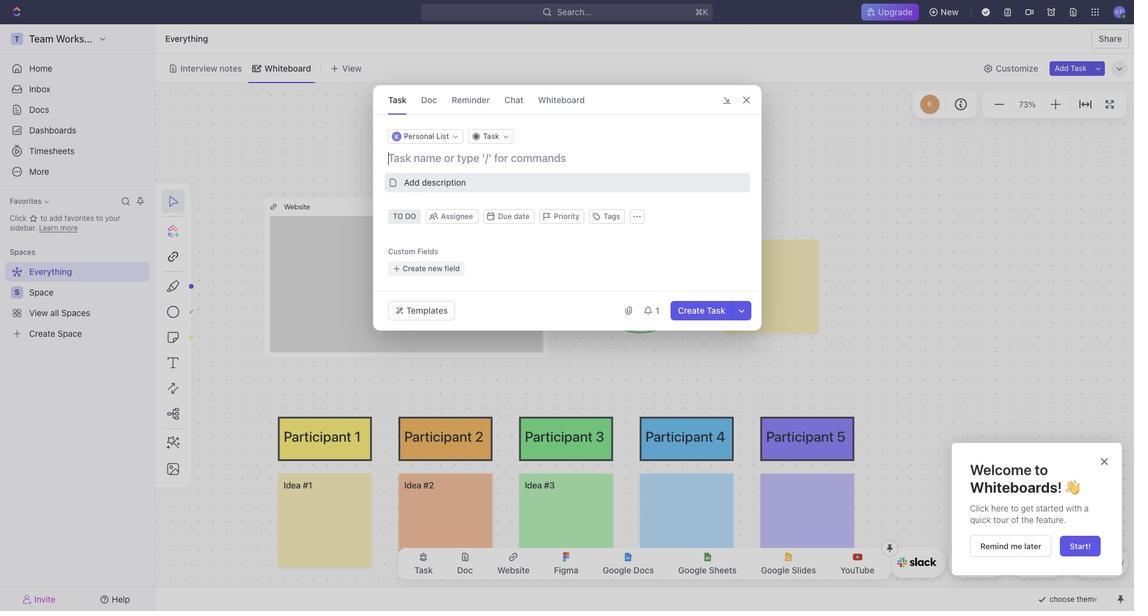 Task type: describe. For each thing, give the bounding box(es) containing it.
task button for reminder 'button'
[[388, 86, 406, 114]]

get
[[1021, 504, 1034, 514]]

excel & csv
[[1085, 560, 1125, 568]]

k
[[928, 99, 933, 109]]

task button
[[468, 129, 514, 144]]

doc button for reminder 'button' task button
[[421, 86, 437, 114]]

whiteboards
[[971, 479, 1058, 496]]

whiteboard button
[[538, 86, 585, 114]]

73% button
[[1017, 97, 1039, 112]]

!
[[1058, 479, 1063, 496]]

reminder button
[[452, 86, 490, 114]]

custom
[[388, 247, 415, 256]]

dialog containing ×
[[952, 444, 1122, 576]]

to inside welcome to whiteboards ! 👋
[[1035, 462, 1049, 479]]

add task
[[1055, 64, 1087, 73]]

youtube button
[[831, 552, 885, 577]]

new
[[941, 7, 959, 17]]

google docs button
[[593, 552, 664, 577]]

click for click here to get started with a quick tour of the feature.
[[971, 504, 990, 514]]

tags button
[[589, 210, 625, 224]]

slides
[[792, 566, 817, 576]]

figma button
[[545, 552, 588, 577]]

favorites button
[[5, 194, 54, 209]]

field
[[444, 264, 460, 273]]

to do button
[[388, 210, 421, 224]]

tree inside sidebar navigation
[[5, 263, 150, 344]]

docs inside sidebar navigation
[[29, 105, 49, 115]]

remind
[[981, 542, 1009, 552]]

add description
[[404, 177, 466, 188]]

quick
[[971, 515, 992, 526]]

welcome
[[971, 462, 1032, 479]]

add task button
[[1050, 61, 1092, 76]]

here
[[992, 504, 1009, 514]]

customize button
[[980, 60, 1042, 77]]

create new field button
[[388, 262, 465, 277]]

excel & csv link
[[1071, 548, 1129, 579]]

later
[[1025, 542, 1042, 552]]

excel
[[1085, 560, 1102, 568]]

home
[[29, 63, 52, 74]]

assignee
[[441, 212, 473, 221]]

of
[[1012, 515, 1020, 526]]

everything link
[[162, 32, 211, 46]]

youtube
[[841, 566, 875, 576]]

⌘k
[[695, 7, 709, 17]]

create task button
[[671, 301, 733, 321]]

fields
[[417, 247, 438, 256]]

remind me later button
[[971, 536, 1052, 558]]

Task name or type '/' for commands text field
[[388, 151, 749, 166]]

add description button
[[384, 173, 750, 193]]

with
[[1066, 504, 1083, 514]]

×
[[1101, 453, 1109, 470]]

learn more link
[[39, 224, 78, 233]]

invite user image
[[22, 595, 32, 606]]

more
[[60, 224, 78, 233]]

chat
[[504, 95, 523, 105]]

to inside click here to get started with a quick tour of the feature.
[[1011, 504, 1019, 514]]

started
[[1036, 504, 1064, 514]]

timesheets
[[29, 146, 75, 156]]

google for google docs
[[603, 566, 632, 576]]

google slides
[[761, 566, 817, 576]]

whiteboard for whiteboard button
[[538, 95, 585, 105]]

inbox link
[[5, 80, 150, 99]]

tags button
[[589, 210, 625, 224]]

custom fields
[[388, 247, 438, 256]]

google sheets button
[[669, 552, 747, 577]]

everything
[[165, 33, 208, 44]]

&
[[1104, 560, 1109, 568]]

priority button
[[539, 210, 584, 224]]

learn more
[[39, 224, 78, 233]]

website button
[[488, 552, 540, 577]]

reminder
[[452, 95, 490, 105]]

timesheets link
[[5, 142, 150, 161]]

invite
[[34, 595, 56, 605]]

tags
[[604, 212, 620, 221]]



Task type: locate. For each thing, give the bounding box(es) containing it.
start!
[[1070, 542, 1091, 552]]

doc button left website button
[[448, 552, 483, 577]]

1 button
[[638, 301, 666, 321]]

assignee button
[[427, 212, 477, 222]]

create task
[[678, 306, 725, 316]]

whiteboard
[[265, 63, 311, 73], [538, 95, 585, 105]]

whiteboard for "whiteboard" link
[[265, 63, 311, 73]]

2 google from the left
[[679, 566, 707, 576]]

google right the figma at the bottom of the page
[[603, 566, 632, 576]]

0 vertical spatial docs
[[29, 105, 49, 115]]

docs inside button
[[634, 566, 654, 576]]

0 vertical spatial task button
[[388, 86, 406, 114]]

1 horizontal spatial google
[[679, 566, 707, 576]]

1 vertical spatial task button
[[405, 552, 443, 577]]

add inside button
[[404, 177, 420, 188]]

0 horizontal spatial whiteboard
[[265, 63, 311, 73]]

0 horizontal spatial add
[[404, 177, 420, 188]]

whiteboard right notes
[[265, 63, 311, 73]]

docs link
[[5, 100, 150, 120]]

0 vertical spatial whiteboard
[[265, 63, 311, 73]]

templates button
[[388, 301, 455, 321]]

due date
[[498, 212, 530, 221]]

due date button
[[483, 210, 534, 224]]

0 horizontal spatial website
[[284, 203, 310, 211]]

task inside "button"
[[1071, 64, 1087, 73]]

google inside button
[[679, 566, 707, 576]]

to up whiteboards
[[1035, 462, 1049, 479]]

2 horizontal spatial google
[[761, 566, 790, 576]]

0 vertical spatial add
[[1055, 64, 1069, 73]]

feature.
[[1037, 515, 1067, 526]]

learn
[[39, 224, 58, 233]]

to left your
[[96, 214, 103, 223]]

1 vertical spatial dialog
[[952, 444, 1122, 576]]

start! button
[[1061, 536, 1101, 557]]

0 vertical spatial doc button
[[421, 86, 437, 114]]

create for create task
[[678, 306, 705, 316]]

click for click
[[10, 214, 29, 223]]

to up learn
[[40, 214, 47, 223]]

new button
[[924, 2, 966, 22]]

inbox
[[29, 84, 50, 94]]

1 horizontal spatial doc
[[457, 566, 473, 576]]

create new field button
[[388, 262, 465, 277]]

1 horizontal spatial docs
[[634, 566, 654, 576]]

create for create new field
[[403, 264, 426, 273]]

0 vertical spatial website
[[284, 203, 310, 211]]

google for google sheets
[[679, 566, 707, 576]]

create inside dropdown button
[[403, 264, 426, 273]]

google
[[603, 566, 632, 576], [679, 566, 707, 576], [761, 566, 790, 576]]

dashboards link
[[5, 121, 150, 140]]

create right 1
[[678, 306, 705, 316]]

task inside dropdown button
[[483, 132, 499, 141]]

click inside click here to get started with a quick tour of the feature.
[[971, 504, 990, 514]]

1 vertical spatial docs
[[634, 566, 654, 576]]

1 horizontal spatial doc button
[[448, 552, 483, 577]]

0 horizontal spatial google
[[603, 566, 632, 576]]

favorites
[[10, 197, 42, 206]]

click up "quick"
[[971, 504, 990, 514]]

to up of
[[1011, 504, 1019, 514]]

doc left website button
[[457, 566, 473, 576]]

interview notes link
[[178, 60, 242, 77]]

docs
[[29, 105, 49, 115], [634, 566, 654, 576]]

1 vertical spatial create
[[678, 306, 705, 316]]

website inside website button
[[498, 566, 530, 576]]

0 vertical spatial dialog
[[373, 85, 762, 331]]

invite button
[[5, 592, 74, 609]]

create down custom fields at the left of page
[[403, 264, 426, 273]]

1 vertical spatial add
[[404, 177, 420, 188]]

0 horizontal spatial doc
[[421, 95, 437, 105]]

doc button
[[421, 86, 437, 114], [448, 552, 483, 577]]

0 vertical spatial create
[[403, 264, 426, 273]]

do
[[405, 212, 416, 221]]

priority button
[[539, 210, 584, 224]]

doc left reminder
[[421, 95, 437, 105]]

1 horizontal spatial whiteboard
[[538, 95, 585, 105]]

0 horizontal spatial create
[[403, 264, 426, 273]]

doc
[[421, 95, 437, 105], [457, 566, 473, 576]]

upgrade link
[[861, 4, 919, 21]]

0 vertical spatial doc
[[421, 95, 437, 105]]

remind me later
[[981, 542, 1042, 552]]

0 horizontal spatial dialog
[[373, 85, 762, 331]]

click up sidebar.
[[10, 214, 29, 223]]

sheets
[[709, 566, 737, 576]]

google left slides
[[761, 566, 790, 576]]

to
[[393, 212, 403, 221], [40, 214, 47, 223], [96, 214, 103, 223], [1035, 462, 1049, 479], [1011, 504, 1019, 514]]

figma
[[554, 566, 579, 576]]

0 horizontal spatial doc button
[[421, 86, 437, 114]]

1 horizontal spatial add
[[1055, 64, 1069, 73]]

add for add description
[[404, 177, 420, 188]]

1 google from the left
[[603, 566, 632, 576]]

1 vertical spatial click
[[971, 504, 990, 514]]

1 horizontal spatial click
[[971, 504, 990, 514]]

doc button for website button's task button
[[448, 552, 483, 577]]

a
[[1085, 504, 1089, 514]]

sidebar navigation
[[0, 24, 155, 612]]

tour
[[994, 515, 1010, 526]]

upgrade
[[878, 7, 913, 17]]

task button for website button
[[405, 552, 443, 577]]

home link
[[5, 59, 150, 78]]

0 vertical spatial click
[[10, 214, 29, 223]]

to inside to do dropdown button
[[393, 212, 403, 221]]

1 vertical spatial whiteboard
[[538, 95, 585, 105]]

favorites
[[64, 214, 94, 223]]

the
[[1022, 515, 1034, 526]]

1
[[655, 306, 659, 316]]

tree
[[5, 263, 150, 344]]

👋
[[1066, 479, 1080, 496]]

1 horizontal spatial website
[[498, 566, 530, 576]]

google for google slides
[[761, 566, 790, 576]]

add
[[49, 214, 62, 223]]

1 horizontal spatial create
[[678, 306, 705, 316]]

task
[[1071, 64, 1087, 73], [388, 95, 406, 105], [483, 132, 499, 141], [707, 306, 725, 316], [415, 566, 433, 576]]

templates
[[406, 306, 448, 316]]

search...
[[557, 7, 592, 17]]

click here to get started with a quick tour of the feature.
[[971, 504, 1092, 526]]

73%
[[1020, 100, 1036, 109]]

google sheets
[[679, 566, 737, 576]]

1 horizontal spatial dialog
[[952, 444, 1122, 576]]

3 google from the left
[[761, 566, 790, 576]]

doc button left reminder 'button'
[[421, 86, 437, 114]]

your
[[105, 214, 120, 223]]

add left description
[[404, 177, 420, 188]]

add right customize
[[1055, 64, 1069, 73]]

0 horizontal spatial click
[[10, 214, 29, 223]]

dialog containing task
[[373, 85, 762, 331]]

share
[[1099, 33, 1122, 44]]

0 horizontal spatial docs
[[29, 105, 49, 115]]

google docs
[[603, 566, 654, 576]]

csv
[[1111, 560, 1125, 568]]

dialog
[[373, 85, 762, 331], [952, 444, 1122, 576]]

welcome to whiteboards ! 👋
[[971, 462, 1080, 496]]

1 vertical spatial website
[[498, 566, 530, 576]]

to left do on the left of the page
[[393, 212, 403, 221]]

1 vertical spatial doc button
[[448, 552, 483, 577]]

interview notes
[[180, 63, 242, 73]]

to add favorites to your sidebar.
[[10, 214, 120, 233]]

chat button
[[504, 86, 523, 114]]

click inside sidebar navigation
[[10, 214, 29, 223]]

1 vertical spatial doc
[[457, 566, 473, 576]]

new
[[428, 264, 442, 273]]

me
[[1011, 542, 1023, 552]]

share button
[[1092, 29, 1130, 49]]

due
[[498, 212, 512, 221]]

interview
[[180, 63, 217, 73]]

whiteboard right chat
[[538, 95, 585, 105]]

click
[[10, 214, 29, 223], [971, 504, 990, 514]]

dashboards
[[29, 125, 76, 136]]

add inside "button"
[[1055, 64, 1069, 73]]

create new field
[[403, 264, 460, 273]]

whiteboard link
[[262, 60, 311, 77]]

google left sheets
[[679, 566, 707, 576]]

spaces
[[10, 248, 35, 257]]

add for add task
[[1055, 64, 1069, 73]]



Task type: vqa. For each thing, say whether or not it's contained in the screenshot.
to in Welcome to Whiteboards ! 👋
yes



